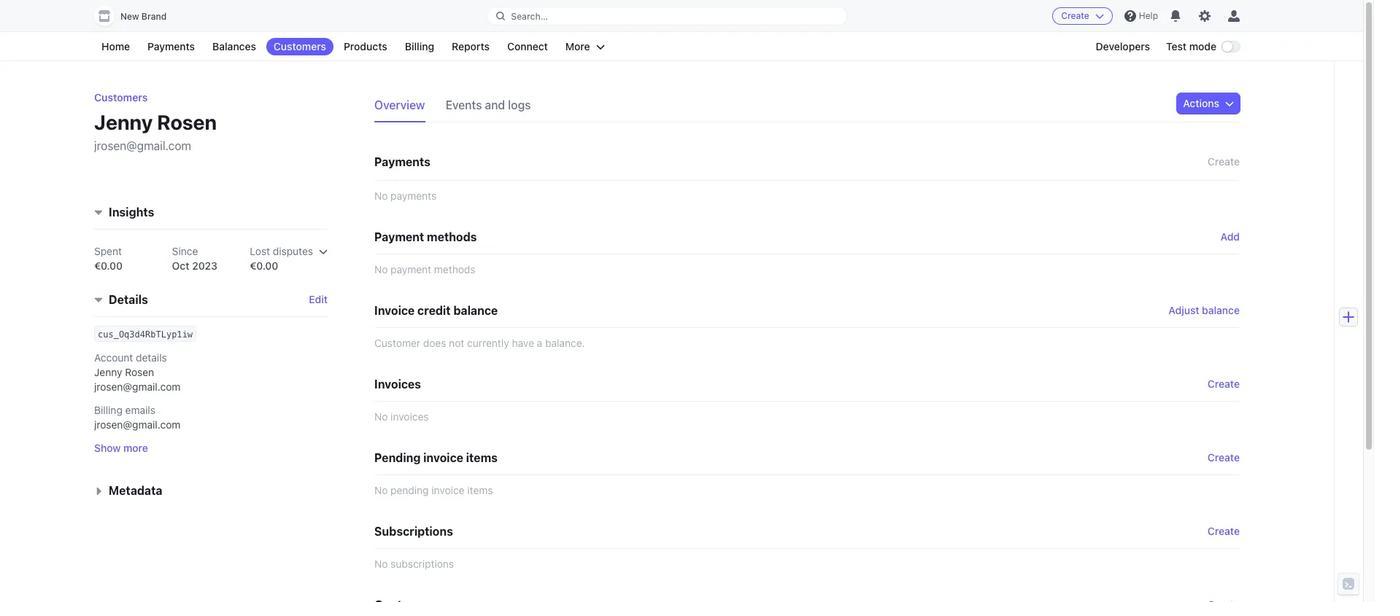 Task type: locate. For each thing, give the bounding box(es) containing it.
test mode
[[1166, 40, 1216, 53]]

1 vertical spatial jrosen@gmail.com
[[94, 381, 181, 394]]

more
[[123, 443, 148, 455]]

0 vertical spatial jenny
[[94, 110, 153, 134]]

0 vertical spatial jrosen@gmail.com
[[94, 139, 191, 153]]

1 vertical spatial customers
[[94, 91, 148, 104]]

1 jrosen@gmail.com from the top
[[94, 139, 191, 153]]

create button for payments
[[1208, 152, 1240, 172]]

no payment methods
[[374, 263, 475, 276]]

add button
[[1221, 230, 1240, 244]]

jenny
[[94, 110, 153, 134], [94, 367, 122, 379]]

jrosen@gmail.com
[[94, 139, 191, 153], [94, 381, 181, 394], [94, 419, 181, 432]]

payments up no payments
[[374, 155, 430, 169]]

a
[[537, 337, 542, 350]]

customer does not currently have a balance.
[[374, 337, 585, 350]]

1 vertical spatial rosen
[[125, 367, 154, 379]]

customer
[[374, 337, 420, 350]]

€0.00 down spent
[[94, 260, 123, 273]]

1 horizontal spatial customers link
[[266, 38, 333, 55]]

1 vertical spatial invoice
[[432, 485, 465, 497]]

customers down home link at the left of page
[[94, 91, 148, 104]]

developers
[[1096, 40, 1150, 53]]

4 no from the top
[[374, 485, 388, 497]]

overview
[[374, 99, 425, 112]]

3 no from the top
[[374, 411, 388, 423]]

subscriptions
[[391, 558, 454, 571]]

no for invoices
[[374, 411, 388, 423]]

1 vertical spatial billing
[[94, 405, 122, 417]]

1 jenny from the top
[[94, 110, 153, 134]]

jrosen@gmail.com up emails
[[94, 381, 181, 394]]

€0.00
[[94, 260, 123, 273], [250, 260, 278, 273]]

0 horizontal spatial customers
[[94, 91, 148, 104]]

Search… text field
[[488, 7, 846, 25]]

jrosen@gmail.com down emails
[[94, 419, 181, 432]]

no left payment
[[374, 263, 388, 276]]

methods down payment methods
[[434, 263, 475, 276]]

2 €0.00 from the left
[[250, 260, 278, 273]]

5 no from the top
[[374, 558, 388, 571]]

metadata button
[[88, 477, 162, 500]]

0 horizontal spatial rosen
[[125, 367, 154, 379]]

no left pending at the left bottom
[[374, 485, 388, 497]]

Search… search field
[[488, 7, 846, 25]]

1 horizontal spatial customers
[[274, 40, 326, 53]]

2 vertical spatial jrosen@gmail.com
[[94, 419, 181, 432]]

billing inside billing link
[[405, 40, 434, 53]]

billing left emails
[[94, 405, 122, 417]]

customers left "products"
[[274, 40, 326, 53]]

customers inside customers jenny rosen jrosen@gmail.com
[[94, 91, 148, 104]]

0 horizontal spatial billing
[[94, 405, 122, 417]]

0 vertical spatial billing
[[405, 40, 434, 53]]

have
[[512, 337, 534, 350]]

balance
[[453, 304, 498, 317], [1202, 304, 1240, 317]]

add
[[1221, 231, 1240, 243]]

no
[[374, 190, 388, 202], [374, 263, 388, 276], [374, 411, 388, 423], [374, 485, 388, 497], [374, 558, 388, 571]]

customers link
[[266, 38, 333, 55], [94, 91, 148, 104]]

balance right adjust
[[1202, 304, 1240, 317]]

no for subscriptions
[[374, 558, 388, 571]]

2 no from the top
[[374, 263, 388, 276]]

1 vertical spatial jenny
[[94, 367, 122, 379]]

developers link
[[1088, 38, 1157, 55]]

invoice
[[423, 452, 463, 465], [432, 485, 465, 497]]

no subscriptions
[[374, 558, 454, 571]]

customers link down home link at the left of page
[[94, 91, 148, 104]]

jenny inside account details jenny rosen jrosen@gmail.com
[[94, 367, 122, 379]]

0 vertical spatial items
[[466, 452, 498, 465]]

items
[[466, 452, 498, 465], [467, 485, 493, 497]]

oct
[[172, 260, 189, 273]]

create button
[[1052, 7, 1113, 25], [1208, 152, 1240, 172], [1208, 451, 1240, 466], [1208, 525, 1240, 539]]

0 horizontal spatial balance
[[453, 304, 498, 317]]

home link
[[94, 38, 137, 55]]

2 jenny from the top
[[94, 367, 122, 379]]

0 vertical spatial payments
[[147, 40, 195, 53]]

jenny inside customers jenny rosen jrosen@gmail.com
[[94, 110, 153, 134]]

methods up no payment methods
[[427, 231, 477, 244]]

items up no pending invoice items
[[466, 452, 498, 465]]

1 horizontal spatial billing
[[405, 40, 434, 53]]

1 balance from the left
[[453, 304, 498, 317]]

items down "pending invoice items"
[[467, 485, 493, 497]]

balance up customer does not currently have a balance.
[[453, 304, 498, 317]]

new
[[120, 11, 139, 22]]

edit button
[[309, 293, 328, 308]]

jrosen@gmail.com up insights dropdown button
[[94, 139, 191, 153]]

tab list
[[374, 93, 551, 123]]

pending
[[391, 485, 429, 497]]

no left subscriptions
[[374, 558, 388, 571]]

1 vertical spatial payments
[[374, 155, 430, 169]]

1 no from the top
[[374, 190, 388, 202]]

spent
[[94, 246, 122, 258]]

2 balance from the left
[[1202, 304, 1240, 317]]

0 horizontal spatial customers link
[[94, 91, 148, 104]]

€0.00 down 'lost'
[[250, 260, 278, 273]]

billing for billing emails jrosen@gmail.com
[[94, 405, 122, 417]]

0 vertical spatial rosen
[[157, 110, 217, 134]]

no for payments
[[374, 190, 388, 202]]

show more button
[[94, 442, 148, 456]]

no invoices
[[374, 411, 429, 423]]

payment methods
[[374, 231, 477, 244]]

billing left the reports
[[405, 40, 434, 53]]

0 vertical spatial methods
[[427, 231, 477, 244]]

invoice up no pending invoice items
[[423, 452, 463, 465]]

logs
[[508, 99, 531, 112]]

not
[[449, 337, 464, 350]]

1 vertical spatial items
[[467, 485, 493, 497]]

search…
[[511, 11, 548, 22]]

billing link
[[398, 38, 442, 55]]

account details jenny rosen jrosen@gmail.com
[[94, 352, 181, 394]]

balance.
[[545, 337, 585, 350]]

billing inside billing emails jrosen@gmail.com
[[94, 405, 122, 417]]

1 horizontal spatial balance
[[1202, 304, 1240, 317]]

disputes
[[273, 246, 313, 258]]

0 vertical spatial customers
[[274, 40, 326, 53]]

lost
[[250, 246, 270, 258]]

invoices
[[391, 411, 429, 423]]

billing
[[405, 40, 434, 53], [94, 405, 122, 417]]

customers link left products link
[[266, 38, 333, 55]]

events
[[446, 99, 482, 112]]

1 horizontal spatial rosen
[[157, 110, 217, 134]]

invoice down "pending invoice items"
[[432, 485, 465, 497]]

customers for customers
[[274, 40, 326, 53]]

payments down brand
[[147, 40, 195, 53]]

no left invoices
[[374, 411, 388, 423]]

details button
[[88, 286, 148, 309]]

cus_oq3d4rbtlyp1iw
[[98, 330, 193, 340]]

no left payments
[[374, 190, 388, 202]]

billing emails jrosen@gmail.com
[[94, 405, 181, 432]]

no for pending invoice items
[[374, 485, 388, 497]]

new brand
[[120, 11, 167, 22]]

0 horizontal spatial €0.00
[[94, 260, 123, 273]]

create button for subscriptions
[[1208, 525, 1240, 539]]

methods
[[427, 231, 477, 244], [434, 263, 475, 276]]

rosen
[[157, 110, 217, 134], [125, 367, 154, 379]]

reports link
[[444, 38, 497, 55]]

1 horizontal spatial €0.00
[[250, 260, 278, 273]]

create
[[1061, 10, 1089, 21], [1208, 155, 1240, 168], [1208, 378, 1240, 390], [1208, 452, 1240, 464], [1208, 525, 1240, 538]]

test
[[1166, 40, 1187, 53]]

invoice credit balance
[[374, 304, 498, 317]]



Task type: describe. For each thing, give the bounding box(es) containing it.
customers jenny rosen jrosen@gmail.com
[[94, 91, 217, 153]]

cus_oq3d4rbtlyp1iw button
[[98, 327, 193, 342]]

spent €0.00
[[94, 246, 123, 273]]

help
[[1139, 10, 1158, 21]]

2 jrosen@gmail.com from the top
[[94, 381, 181, 394]]

edit
[[309, 294, 328, 306]]

account
[[94, 352, 133, 364]]

insights
[[109, 206, 154, 219]]

more button
[[558, 38, 612, 55]]

invoice
[[374, 304, 415, 317]]

new brand button
[[94, 6, 181, 26]]

help button
[[1119, 4, 1164, 28]]

lost disputes
[[250, 246, 313, 258]]

1 €0.00 from the left
[[94, 260, 123, 273]]

balances
[[212, 40, 256, 53]]

mode
[[1189, 40, 1216, 53]]

create for pending invoice items
[[1208, 452, 1240, 464]]

adjust balance button
[[1169, 304, 1240, 318]]

more
[[565, 40, 590, 53]]

actions
[[1183, 97, 1219, 109]]

metadata
[[109, 485, 162, 498]]

no payments
[[374, 190, 437, 202]]

credit
[[417, 304, 451, 317]]

adjust balance
[[1169, 304, 1240, 317]]

since
[[172, 246, 198, 258]]

events and logs button
[[446, 93, 540, 123]]

invoices
[[374, 378, 421, 391]]

payment
[[374, 231, 424, 244]]

1 horizontal spatial payments
[[374, 155, 430, 169]]

adjust
[[1169, 304, 1199, 317]]

show more
[[94, 443, 148, 455]]

reports
[[452, 40, 490, 53]]

no pending invoice items
[[374, 485, 493, 497]]

balances link
[[205, 38, 263, 55]]

create link
[[1208, 377, 1240, 392]]

emails
[[125, 405, 155, 417]]

products link
[[336, 38, 395, 55]]

0 horizontal spatial payments
[[147, 40, 195, 53]]

1 vertical spatial methods
[[434, 263, 475, 276]]

and
[[485, 99, 505, 112]]

details
[[109, 294, 148, 307]]

currently
[[467, 337, 509, 350]]

payment
[[391, 263, 431, 276]]

customers for customers jenny rosen jrosen@gmail.com
[[94, 91, 148, 104]]

create for payments
[[1208, 155, 1240, 168]]

create for subscriptions
[[1208, 525, 1240, 538]]

rosen inside account details jenny rosen jrosen@gmail.com
[[125, 367, 154, 379]]

payments
[[391, 190, 437, 202]]

jrosen@gmail.com inside customers jenny rosen jrosen@gmail.com
[[94, 139, 191, 153]]

3 jrosen@gmail.com from the top
[[94, 419, 181, 432]]

overview button
[[374, 93, 434, 123]]

payments link
[[140, 38, 202, 55]]

show
[[94, 443, 121, 455]]

tab list containing overview
[[374, 93, 551, 123]]

connect link
[[500, 38, 555, 55]]

create button for pending invoice items
[[1208, 451, 1240, 466]]

balance inside button
[[1202, 304, 1240, 317]]

events and logs
[[446, 99, 531, 112]]

connect
[[507, 40, 548, 53]]

subscriptions
[[374, 525, 453, 539]]

does
[[423, 337, 446, 350]]

0 vertical spatial invoice
[[423, 452, 463, 465]]

home
[[101, 40, 130, 53]]

pending
[[374, 452, 421, 465]]

no for payment methods
[[374, 263, 388, 276]]

details
[[136, 352, 167, 364]]

brand
[[141, 11, 167, 22]]

0 vertical spatial customers link
[[266, 38, 333, 55]]

insights button
[[88, 198, 154, 221]]

2023
[[192, 260, 217, 273]]

pending invoice items
[[374, 452, 498, 465]]

svg image
[[1225, 99, 1234, 108]]

rosen inside customers jenny rosen jrosen@gmail.com
[[157, 110, 217, 134]]

products
[[344, 40, 387, 53]]

1 vertical spatial customers link
[[94, 91, 148, 104]]

actions button
[[1177, 93, 1240, 114]]

billing for billing
[[405, 40, 434, 53]]

since oct 2023
[[172, 246, 217, 273]]



Task type: vqa. For each thing, say whether or not it's contained in the screenshot.
Actions popup button
yes



